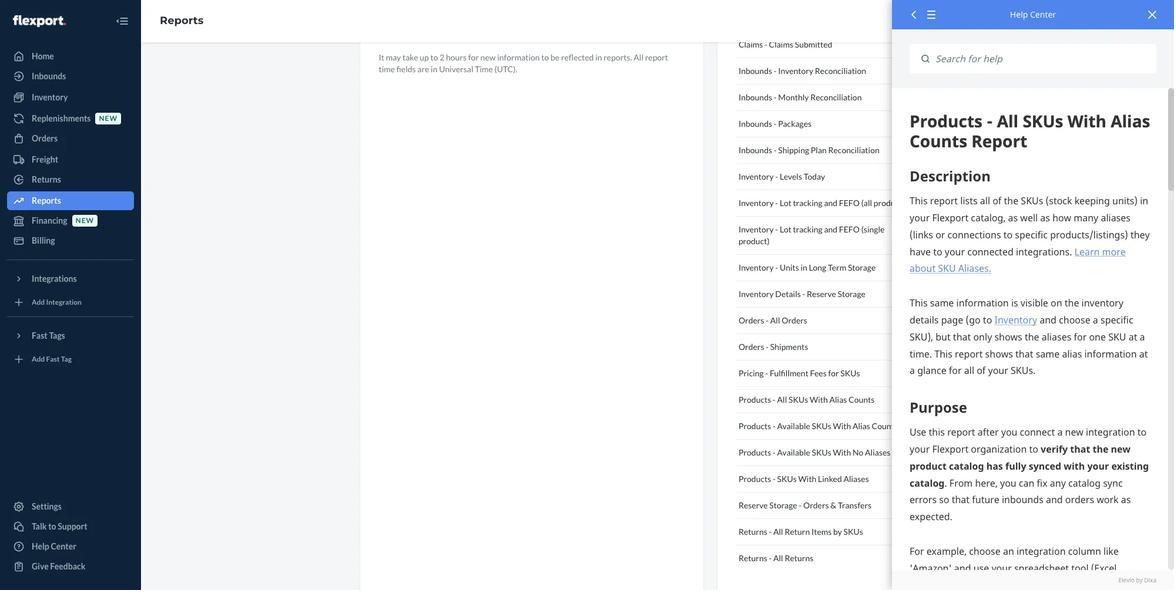 Task type: describe. For each thing, give the bounding box(es) containing it.
products - available skus with no aliases
[[739, 448, 891, 458]]

pricing - fulfillment fees for skus button
[[736, 361, 928, 387]]

fast tags
[[32, 331, 65, 341]]

reserve storage - orders & transfers
[[739, 501, 872, 511]]

freight link
[[7, 150, 134, 169]]

(all
[[861, 198, 872, 208]]

and for (single
[[824, 224, 837, 234]]

2 vertical spatial storage
[[769, 501, 797, 511]]

0 vertical spatial help
[[1010, 9, 1028, 20]]

inventory details - reserve storage button
[[736, 281, 928, 308]]

lot for inventory - lot tracking and fefo (all products)
[[780, 198, 792, 208]]

inventory - units in long term storage button
[[736, 255, 928, 281]]

flexport logo image
[[13, 15, 66, 27]]

add for add integration
[[32, 298, 45, 307]]

inventory - units in long term storage
[[739, 263, 876, 273]]

add fast tag link
[[7, 350, 134, 369]]

products for products - skus with linked aliases
[[739, 474, 771, 484]]

pricing - fulfillment fees for skus
[[739, 368, 860, 378]]

- inside "inventory details - reserve storage" button
[[802, 289, 805, 299]]

products for products - available skus with no aliases
[[739, 448, 771, 458]]

inventory for inventory - lot tracking and fefo (single product)
[[739, 224, 774, 234]]

orders - shipments button
[[736, 334, 928, 361]]

close navigation image
[[115, 14, 129, 28]]

inventory - lot tracking and fefo (all products) button
[[736, 190, 928, 217]]

inventory for inventory - units in long term storage
[[739, 263, 774, 273]]

units
[[780, 263, 799, 273]]

alias for products - all skus with alias counts
[[829, 395, 847, 405]]

time
[[475, 64, 493, 74]]

information
[[497, 52, 540, 62]]

inventory for inventory - lot tracking and fefo (all products)
[[739, 198, 774, 208]]

billing
[[32, 236, 55, 246]]

- for products - skus with linked aliases
[[773, 474, 776, 484]]

products - available skus with alias counts
[[739, 421, 898, 431]]

elevio
[[1119, 576, 1135, 585]]

1 vertical spatial center
[[51, 542, 76, 552]]

claims - claims submitted
[[739, 39, 832, 49]]

to inside button
[[48, 522, 56, 532]]

orders - all orders button
[[736, 308, 928, 334]]

- for claims - claims submitted
[[765, 39, 767, 49]]

returns link
[[7, 170, 134, 189]]

with for products - available skus with no aliases
[[833, 448, 851, 458]]

long
[[809, 263, 826, 273]]

0 horizontal spatial help center
[[32, 542, 76, 552]]

1 vertical spatial aliases
[[844, 474, 869, 484]]

feedback
[[50, 562, 85, 572]]

all for products - all skus with alias counts
[[777, 395, 787, 405]]

inventory up 'monthly'
[[778, 66, 813, 76]]

up
[[420, 52, 429, 62]]

for inside it may take up to 2 hours for new information to be reflected in reports. all report time fields are in universal time (utc).
[[468, 52, 479, 62]]

0 horizontal spatial reports
[[32, 196, 61, 206]]

- for inventory - units in long term storage
[[775, 263, 778, 273]]

submitted
[[795, 39, 832, 49]]

new for financing
[[76, 217, 94, 225]]

2
[[440, 52, 444, 62]]

support
[[58, 522, 87, 532]]

inventory link
[[7, 88, 134, 107]]

- for inventory - lot tracking and fefo (single product)
[[775, 224, 778, 234]]

1 horizontal spatial reports
[[160, 14, 203, 27]]

available for products - available skus with no aliases
[[777, 448, 810, 458]]

inbounds for inbounds - shipping plan reconciliation
[[739, 145, 772, 155]]

inventory - lot tracking and fefo (all products)
[[739, 198, 908, 208]]

fulfillment
[[770, 368, 809, 378]]

returns - all returns button
[[736, 546, 928, 572]]

add for add fast tag
[[32, 355, 45, 364]]

skus down transfers
[[844, 527, 863, 537]]

skus up products - available skus with no aliases
[[812, 421, 831, 431]]

help center link
[[7, 538, 134, 557]]

- for returns - all return items by skus
[[769, 527, 772, 537]]

orders for orders - shipments
[[739, 342, 764, 352]]

inbounds link
[[7, 67, 134, 86]]

- for inbounds - packages
[[774, 119, 777, 129]]

- for returns - all returns
[[769, 554, 772, 564]]

skus down orders - shipments button
[[841, 368, 860, 378]]

returns - all returns
[[739, 554, 814, 564]]

1 vertical spatial by
[[1136, 576, 1143, 585]]

fees
[[810, 368, 827, 378]]

claims - claims submitted button
[[736, 32, 928, 58]]

0 vertical spatial help center
[[1010, 9, 1056, 20]]

- for pricing - fulfillment fees for skus
[[765, 368, 768, 378]]

inventory - lot tracking and fefo (single product)
[[739, 224, 885, 246]]

1 vertical spatial storage
[[838, 289, 866, 299]]

packages
[[778, 119, 812, 129]]

with for products - available skus with alias counts
[[833, 421, 851, 431]]

fefo for (all
[[839, 198, 860, 208]]

orders link
[[7, 129, 134, 148]]

- for products - all skus with alias counts
[[773, 395, 776, 405]]

products)
[[874, 198, 908, 208]]

returns for returns - all return items by skus
[[739, 527, 767, 537]]

returns - all return items by skus
[[739, 527, 863, 537]]

inbounds - inventory reconciliation
[[739, 66, 866, 76]]

add integration link
[[7, 293, 134, 312]]

0 vertical spatial reserve
[[807, 289, 836, 299]]

pricing
[[739, 368, 764, 378]]

- for inbounds - monthly reconciliation
[[774, 92, 777, 102]]

add integration
[[32, 298, 82, 307]]

inbounds for inbounds - monthly reconciliation
[[739, 92, 772, 102]]

skus up reserve storage - orders & transfers on the bottom of page
[[777, 474, 797, 484]]

(single
[[861, 224, 885, 234]]

new inside it may take up to 2 hours for new information to be reflected in reports. all report time fields are in universal time (utc).
[[480, 52, 496, 62]]

inbounds - monthly reconciliation button
[[736, 85, 928, 111]]

talk
[[32, 522, 47, 532]]

inventory - levels today
[[739, 172, 825, 182]]

orders - shipments
[[739, 342, 808, 352]]

2 claims from the left
[[769, 39, 793, 49]]

counts for products - available skus with alias counts
[[872, 421, 898, 431]]

- for inventory - lot tracking and fefo (all products)
[[775, 198, 778, 208]]

inbounds - shipping plan reconciliation
[[739, 145, 880, 155]]

products - skus with linked aliases button
[[736, 467, 928, 493]]

fields
[[397, 64, 416, 74]]

report
[[645, 52, 668, 62]]

0 horizontal spatial in
[[431, 64, 438, 74]]

reflected
[[561, 52, 594, 62]]

orders - all orders
[[739, 316, 807, 326]]

- for inventory - levels today
[[775, 172, 778, 182]]

orders for orders
[[32, 133, 58, 143]]

all for returns - all return items by skus
[[773, 527, 783, 537]]

items
[[812, 527, 832, 537]]

transfers
[[838, 501, 872, 511]]

integrations
[[32, 274, 77, 284]]

linked
[[818, 474, 842, 484]]

for inside button
[[828, 368, 839, 378]]

term
[[828, 263, 846, 273]]

available for products - available skus with alias counts
[[777, 421, 810, 431]]

add fast tag
[[32, 355, 72, 364]]

Search search field
[[930, 44, 1157, 74]]



Task type: vqa. For each thing, say whether or not it's contained in the screenshot.
the new corresponding to Shipping Plans
no



Task type: locate. For each thing, give the bounding box(es) containing it.
in left long
[[801, 263, 807, 273]]

1 vertical spatial fast
[[46, 355, 60, 364]]

are
[[417, 64, 429, 74]]

1 horizontal spatial center
[[1030, 9, 1056, 20]]

with inside products - available skus with no aliases button
[[833, 448, 851, 458]]

- inside pricing - fulfillment fees for skus button
[[765, 368, 768, 378]]

- right the pricing at the bottom right of the page
[[765, 368, 768, 378]]

for right "fees"
[[828, 368, 839, 378]]

1 horizontal spatial for
[[828, 368, 839, 378]]

levels
[[780, 172, 802, 182]]

new up time
[[480, 52, 496, 62]]

settings link
[[7, 498, 134, 517]]

- inside returns - all returns button
[[769, 554, 772, 564]]

1 vertical spatial alias
[[853, 421, 870, 431]]

- inside products - all skus with alias counts button
[[773, 395, 776, 405]]

1 vertical spatial and
[[824, 224, 837, 234]]

with down "fees"
[[810, 395, 828, 405]]

all down fulfillment
[[777, 395, 787, 405]]

storage right the term
[[848, 263, 876, 273]]

it may take up to 2 hours for new information to be reflected in reports. all report time fields are in universal time (utc).
[[379, 52, 668, 74]]

fast tags button
[[7, 327, 134, 346]]

reconciliation inside the inbounds - shipping plan reconciliation button
[[828, 145, 880, 155]]

in
[[595, 52, 602, 62], [431, 64, 438, 74], [801, 263, 807, 273]]

storage up the return at right
[[769, 501, 797, 511]]

- inside inbounds - inventory reconciliation button
[[774, 66, 777, 76]]

inventory up replenishments at the left
[[32, 92, 68, 102]]

shipping
[[778, 145, 809, 155]]

fefo left (all
[[839, 198, 860, 208]]

products inside products - skus with linked aliases button
[[739, 474, 771, 484]]

all for returns - all returns
[[773, 554, 783, 564]]

2 vertical spatial new
[[76, 217, 94, 225]]

1 vertical spatial lot
[[780, 224, 792, 234]]

inventory inside inventory - lot tracking and fefo (single product)
[[739, 224, 774, 234]]

dixa
[[1144, 576, 1157, 585]]

center
[[1030, 9, 1056, 20], [51, 542, 76, 552]]

2 horizontal spatial new
[[480, 52, 496, 62]]

tracking inside button
[[793, 198, 823, 208]]

lot down inventory - levels today
[[780, 198, 792, 208]]

inventory down 'product)' at the right
[[739, 263, 774, 273]]

fast inside dropdown button
[[32, 331, 47, 341]]

1 horizontal spatial reports link
[[160, 14, 203, 27]]

0 vertical spatial counts
[[849, 395, 875, 405]]

hours
[[446, 52, 467, 62]]

financing
[[32, 216, 67, 226]]

inventory down inventory - levels today
[[739, 198, 774, 208]]

1 vertical spatial in
[[431, 64, 438, 74]]

orders up 'shipments'
[[782, 316, 807, 326]]

1 vertical spatial reserve
[[739, 501, 768, 511]]

1 fefo from the top
[[839, 198, 860, 208]]

2 products from the top
[[739, 421, 771, 431]]

1 horizontal spatial help center
[[1010, 9, 1056, 20]]

0 vertical spatial add
[[32, 298, 45, 307]]

reserve
[[807, 289, 836, 299], [739, 501, 768, 511]]

alias up the no
[[853, 421, 870, 431]]

lot for inventory - lot tracking and fefo (single product)
[[780, 224, 792, 234]]

1 available from the top
[[777, 421, 810, 431]]

inbounds for inbounds
[[32, 71, 66, 81]]

plan
[[811, 145, 827, 155]]

inbounds - packages button
[[736, 111, 928, 138]]

tracking for (single
[[793, 224, 823, 234]]

all left report
[[634, 52, 644, 62]]

0 vertical spatial reconciliation
[[815, 66, 866, 76]]

returns for returns
[[32, 175, 61, 185]]

- left units
[[775, 263, 778, 273]]

0 vertical spatial lot
[[780, 198, 792, 208]]

by
[[833, 527, 842, 537], [1136, 576, 1143, 585]]

1 vertical spatial fefo
[[839, 224, 860, 234]]

- left levels
[[775, 172, 778, 182]]

orders
[[32, 133, 58, 143], [739, 316, 764, 326], [782, 316, 807, 326], [739, 342, 764, 352], [803, 501, 829, 511]]

inbounds down home at the top left of the page
[[32, 71, 66, 81]]

2 vertical spatial reconciliation
[[828, 145, 880, 155]]

reconciliation inside inbounds - inventory reconciliation button
[[815, 66, 866, 76]]

- inside reserve storage - orders & transfers button
[[799, 501, 802, 511]]

counts for products - all skus with alias counts
[[849, 395, 875, 405]]

with down products - all skus with alias counts button
[[833, 421, 851, 431]]

add left integration
[[32, 298, 45, 307]]

alias for products - available skus with alias counts
[[853, 421, 870, 431]]

0 vertical spatial for
[[468, 52, 479, 62]]

- inside inventory - units in long term storage button
[[775, 263, 778, 273]]

reconciliation
[[815, 66, 866, 76], [811, 92, 862, 102], [828, 145, 880, 155]]

fefo inside inventory - lot tracking and fefo (single product)
[[839, 224, 860, 234]]

no
[[853, 448, 864, 458]]

inbounds for inbounds - packages
[[739, 119, 772, 129]]

help
[[1010, 9, 1028, 20], [32, 542, 49, 552]]

integration
[[46, 298, 82, 307]]

0 horizontal spatial help
[[32, 542, 49, 552]]

aliases right the no
[[865, 448, 891, 458]]

reconciliation down claims - claims submitted button
[[815, 66, 866, 76]]

reconciliation for inbounds - monthly reconciliation
[[811, 92, 862, 102]]

0 horizontal spatial new
[[76, 217, 94, 225]]

products - available skus with alias counts button
[[736, 414, 928, 440]]

- for inbounds - shipping plan reconciliation
[[774, 145, 777, 155]]

- inside inbounds - monthly reconciliation button
[[774, 92, 777, 102]]

claims up inbounds - inventory reconciliation
[[739, 39, 763, 49]]

inventory left levels
[[739, 172, 774, 182]]

- inside the inventory - lot tracking and fefo (all products) button
[[775, 198, 778, 208]]

- down inventory - levels today
[[775, 198, 778, 208]]

- up products - skus with linked aliases
[[773, 448, 776, 458]]

products - skus with linked aliases
[[739, 474, 869, 484]]

storage inside button
[[848, 263, 876, 273]]

returns - all return items by skus button
[[736, 520, 928, 546]]

1 vertical spatial counts
[[872, 421, 898, 431]]

tags
[[49, 331, 65, 341]]

2 horizontal spatial in
[[801, 263, 807, 273]]

0 vertical spatial in
[[595, 52, 602, 62]]

inbounds down claims - claims submitted
[[739, 66, 772, 76]]

1 vertical spatial available
[[777, 448, 810, 458]]

orders up 'freight'
[[32, 133, 58, 143]]

reconciliation down inbounds - inventory reconciliation button
[[811, 92, 862, 102]]

0 vertical spatial new
[[480, 52, 496, 62]]

help up search search box
[[1010, 9, 1028, 20]]

reconciliation inside inbounds - monthly reconciliation button
[[811, 92, 862, 102]]

0 vertical spatial aliases
[[865, 448, 891, 458]]

all up orders - shipments
[[770, 316, 780, 326]]

- inside inbounds - packages button
[[774, 119, 777, 129]]

inventory details - reserve storage
[[739, 289, 866, 299]]

1 vertical spatial tracking
[[793, 224, 823, 234]]

inventory - levels today button
[[736, 164, 928, 190]]

help up give
[[32, 542, 49, 552]]

- inside orders - all orders "button"
[[766, 316, 769, 326]]

- left the return at right
[[769, 527, 772, 537]]

orders up orders - shipments
[[739, 316, 764, 326]]

1 horizontal spatial by
[[1136, 576, 1143, 585]]

aliases
[[865, 448, 891, 458], [844, 474, 869, 484]]

1 horizontal spatial reserve
[[807, 289, 836, 299]]

help center
[[1010, 9, 1056, 20], [32, 542, 76, 552]]

0 vertical spatial fefo
[[839, 198, 860, 208]]

products for products - available skus with alias counts
[[739, 421, 771, 431]]

and
[[824, 198, 837, 208], [824, 224, 837, 234]]

2 horizontal spatial to
[[541, 52, 549, 62]]

in inside button
[[801, 263, 807, 273]]

inbounds - shipping plan reconciliation button
[[736, 138, 928, 164]]

- up orders - shipments
[[766, 316, 769, 326]]

aliases right linked at right
[[844, 474, 869, 484]]

reserve up returns - all return items by skus
[[739, 501, 768, 511]]

inbounds up inbounds - packages
[[739, 92, 772, 102]]

0 vertical spatial alias
[[829, 395, 847, 405]]

and inside inventory - lot tracking and fefo (single product)
[[824, 224, 837, 234]]

new
[[480, 52, 496, 62], [99, 114, 118, 123], [76, 217, 94, 225]]

help center up search search box
[[1010, 9, 1056, 20]]

talk to support
[[32, 522, 87, 532]]

center down talk to support
[[51, 542, 76, 552]]

0 vertical spatial available
[[777, 421, 810, 431]]

0 horizontal spatial alias
[[829, 395, 847, 405]]

tracking for (all
[[793, 198, 823, 208]]

1 vertical spatial reports link
[[7, 192, 134, 210]]

products inside 'products - available skus with alias counts' button
[[739, 421, 771, 431]]

reconciliation down inbounds - packages button
[[828, 145, 880, 155]]

- inside claims - claims submitted button
[[765, 39, 767, 49]]

all down returns - all return items by skus
[[773, 554, 783, 564]]

inbounds left packages
[[739, 119, 772, 129]]

1 horizontal spatial new
[[99, 114, 118, 123]]

add down the fast tags
[[32, 355, 45, 364]]

tracking down inventory - lot tracking and fefo (all products)
[[793, 224, 823, 234]]

give
[[32, 562, 49, 572]]

products
[[739, 395, 771, 405], [739, 421, 771, 431], [739, 448, 771, 458], [739, 474, 771, 484]]

replenishments
[[32, 113, 91, 123]]

0 vertical spatial center
[[1030, 9, 1056, 20]]

it
[[379, 52, 384, 62]]

0 horizontal spatial center
[[51, 542, 76, 552]]

monthly
[[778, 92, 809, 102]]

2 and from the top
[[824, 224, 837, 234]]

1 horizontal spatial in
[[595, 52, 602, 62]]

0 vertical spatial reports link
[[160, 14, 203, 27]]

- down fulfillment
[[773, 395, 776, 405]]

new up orders link
[[99, 114, 118, 123]]

shipments
[[770, 342, 808, 352]]

for up time
[[468, 52, 479, 62]]

- inside products - available skus with no aliases button
[[773, 448, 776, 458]]

tracking down today
[[793, 198, 823, 208]]

reserve down long
[[807, 289, 836, 299]]

for
[[468, 52, 479, 62], [828, 368, 839, 378]]

orders for orders - all orders
[[739, 316, 764, 326]]

1 vertical spatial reconciliation
[[811, 92, 862, 102]]

0 horizontal spatial claims
[[739, 39, 763, 49]]

in left reports. at the right top of page
[[595, 52, 602, 62]]

to right talk
[[48, 522, 56, 532]]

and for (all
[[824, 198, 837, 208]]

fefo left the (single
[[839, 224, 860, 234]]

freight
[[32, 155, 58, 165]]

skus down pricing - fulfillment fees for skus
[[789, 395, 808, 405]]

integrations button
[[7, 270, 134, 289]]

inbounds - monthly reconciliation
[[739, 92, 862, 102]]

2 add from the top
[[32, 355, 45, 364]]

2 lot from the top
[[780, 224, 792, 234]]

product)
[[739, 236, 770, 246]]

- for inbounds - inventory reconciliation
[[774, 66, 777, 76]]

counts
[[849, 395, 875, 405], [872, 421, 898, 431]]

1 tracking from the top
[[793, 198, 823, 208]]

1 lot from the top
[[780, 198, 792, 208]]

inbounds for inbounds - inventory reconciliation
[[739, 66, 772, 76]]

1 vertical spatial help
[[32, 542, 49, 552]]

inbounds inside button
[[739, 92, 772, 102]]

available up products - skus with linked aliases
[[777, 448, 810, 458]]

2 vertical spatial in
[[801, 263, 807, 273]]

0 vertical spatial storage
[[848, 263, 876, 273]]

and inside the inventory - lot tracking and fefo (all products) button
[[824, 198, 837, 208]]

center up search search box
[[1030, 9, 1056, 20]]

all inside button
[[773, 554, 783, 564]]

- for orders - shipments
[[766, 342, 769, 352]]

fefo inside button
[[839, 198, 860, 208]]

with left linked at right
[[798, 474, 817, 484]]

(utc).
[[495, 64, 517, 74]]

home
[[32, 51, 54, 61]]

available down products - all skus with alias counts at the right bottom
[[777, 421, 810, 431]]

and down inventory - levels today button at top
[[824, 198, 837, 208]]

give feedback button
[[7, 558, 134, 577]]

- up returns - all return items by skus
[[799, 501, 802, 511]]

returns inside button
[[739, 527, 767, 537]]

- inside inventory - lot tracking and fefo (single product)
[[775, 224, 778, 234]]

- inside 'products - available skus with alias counts' button
[[773, 421, 776, 431]]

- left packages
[[774, 119, 777, 129]]

all inside "button"
[[770, 316, 780, 326]]

- down returns - all return items by skus
[[769, 554, 772, 564]]

to left the be
[[541, 52, 549, 62]]

- left the shipping
[[774, 145, 777, 155]]

time
[[379, 64, 395, 74]]

- right details
[[802, 289, 805, 299]]

1 horizontal spatial help
[[1010, 9, 1028, 20]]

take
[[403, 52, 418, 62]]

by right items
[[833, 527, 842, 537]]

0 vertical spatial tracking
[[793, 198, 823, 208]]

by inside button
[[833, 527, 842, 537]]

products - available skus with no aliases button
[[736, 440, 928, 467]]

fast left tag
[[46, 355, 60, 364]]

help center up give feedback
[[32, 542, 76, 552]]

products - all skus with alias counts
[[739, 395, 875, 405]]

-
[[765, 39, 767, 49], [774, 66, 777, 76], [774, 92, 777, 102], [774, 119, 777, 129], [774, 145, 777, 155], [775, 172, 778, 182], [775, 198, 778, 208], [775, 224, 778, 234], [775, 263, 778, 273], [802, 289, 805, 299], [766, 316, 769, 326], [766, 342, 769, 352], [765, 368, 768, 378], [773, 395, 776, 405], [773, 421, 776, 431], [773, 448, 776, 458], [773, 474, 776, 484], [799, 501, 802, 511], [769, 527, 772, 537], [769, 554, 772, 564]]

today
[[804, 172, 825, 182]]

universal
[[439, 64, 473, 74]]

may
[[386, 52, 401, 62]]

lot inside button
[[780, 198, 792, 208]]

new for replenishments
[[99, 114, 118, 123]]

with for products - all skus with alias counts
[[810, 395, 828, 405]]

reports.
[[604, 52, 632, 62]]

1 products from the top
[[739, 395, 771, 405]]

reserve storage - orders & transfers button
[[736, 493, 928, 520]]

0 horizontal spatial to
[[48, 522, 56, 532]]

2 fefo from the top
[[839, 224, 860, 234]]

- inside returns - all return items by skus button
[[769, 527, 772, 537]]

0 vertical spatial and
[[824, 198, 837, 208]]

0 horizontal spatial for
[[468, 52, 479, 62]]

- up inbounds - inventory reconciliation
[[765, 39, 767, 49]]

orders left &
[[803, 501, 829, 511]]

all inside it may take up to 2 hours for new information to be reflected in reports. all report time fields are in universal time (utc).
[[634, 52, 644, 62]]

new up billing 'link'
[[76, 217, 94, 225]]

in right are
[[431, 64, 438, 74]]

with inside products - skus with linked aliases button
[[798, 474, 817, 484]]

2 available from the top
[[777, 448, 810, 458]]

- left 'shipments'
[[766, 342, 769, 352]]

1 vertical spatial for
[[828, 368, 839, 378]]

1 claims from the left
[[739, 39, 763, 49]]

inventory - lot tracking and fefo (single product) button
[[736, 217, 928, 255]]

give feedback
[[32, 562, 85, 572]]

reports link
[[160, 14, 203, 27], [7, 192, 134, 210]]

1 horizontal spatial claims
[[769, 39, 793, 49]]

inventory up 'product)' at the right
[[739, 224, 774, 234]]

3 products from the top
[[739, 448, 771, 458]]

inbounds down inbounds - packages
[[739, 145, 772, 155]]

inbounds - inventory reconciliation button
[[736, 58, 928, 85]]

1 horizontal spatial alias
[[853, 421, 870, 431]]

fefo for (single
[[839, 224, 860, 234]]

returns for returns - all returns
[[739, 554, 767, 564]]

with left the no
[[833, 448, 851, 458]]

0 horizontal spatial reserve
[[739, 501, 768, 511]]

1 horizontal spatial to
[[430, 52, 438, 62]]

to left 2
[[430, 52, 438, 62]]

- for orders - all orders
[[766, 316, 769, 326]]

orders up the pricing at the bottom right of the page
[[739, 342, 764, 352]]

1 vertical spatial reports
[[32, 196, 61, 206]]

talk to support button
[[7, 518, 134, 537]]

with inside products - all skus with alias counts button
[[810, 395, 828, 405]]

return
[[785, 527, 810, 537]]

fefo
[[839, 198, 860, 208], [839, 224, 860, 234]]

0 vertical spatial reports
[[160, 14, 203, 27]]

inbounds
[[739, 66, 772, 76], [32, 71, 66, 81], [739, 92, 772, 102], [739, 119, 772, 129], [739, 145, 772, 155]]

products for products - all skus with alias counts
[[739, 395, 771, 405]]

2 tracking from the top
[[793, 224, 823, 234]]

fast left the tags at the bottom left of page
[[32, 331, 47, 341]]

skus down products - available skus with alias counts
[[812, 448, 831, 458]]

fast
[[32, 331, 47, 341], [46, 355, 60, 364]]

storage down the term
[[838, 289, 866, 299]]

0 vertical spatial by
[[833, 527, 842, 537]]

products inside products - available skus with no aliases button
[[739, 448, 771, 458]]

- down claims - claims submitted
[[774, 66, 777, 76]]

inventory inside button
[[739, 198, 774, 208]]

alias down pricing - fulfillment fees for skus button
[[829, 395, 847, 405]]

&
[[831, 501, 836, 511]]

all left the return at right
[[773, 527, 783, 537]]

inventory for inventory - levels today
[[739, 172, 774, 182]]

be
[[551, 52, 560, 62]]

products - all skus with alias counts button
[[736, 387, 928, 414]]

all
[[634, 52, 644, 62], [770, 316, 780, 326], [777, 395, 787, 405], [773, 527, 783, 537], [773, 554, 783, 564]]

returns
[[32, 175, 61, 185], [739, 527, 767, 537], [739, 554, 767, 564], [785, 554, 814, 564]]

- down products - all skus with alias counts at the right bottom
[[773, 421, 776, 431]]

- up the inventory - units in long term storage
[[775, 224, 778, 234]]

- up reserve storage - orders & transfers on the bottom of page
[[773, 474, 776, 484]]

settings
[[32, 502, 62, 512]]

claims left submitted
[[769, 39, 793, 49]]

and down the inventory - lot tracking and fefo (all products) button in the top of the page
[[824, 224, 837, 234]]

- inside products - skus with linked aliases button
[[773, 474, 776, 484]]

- for products - available skus with alias counts
[[773, 421, 776, 431]]

1 vertical spatial help center
[[32, 542, 76, 552]]

all for orders - all orders
[[770, 316, 780, 326]]

inbounds - packages
[[739, 119, 812, 129]]

1 vertical spatial new
[[99, 114, 118, 123]]

4 products from the top
[[739, 474, 771, 484]]

add
[[32, 298, 45, 307], [32, 355, 45, 364]]

by left the "dixa"
[[1136, 576, 1143, 585]]

products inside products - all skus with alias counts button
[[739, 395, 771, 405]]

1 add from the top
[[32, 298, 45, 307]]

0 horizontal spatial reports link
[[7, 192, 134, 210]]

- left 'monthly'
[[774, 92, 777, 102]]

tracking inside inventory - lot tracking and fefo (single product)
[[793, 224, 823, 234]]

with inside 'products - available skus with alias counts' button
[[833, 421, 851, 431]]

inventory for inventory details - reserve storage
[[739, 289, 774, 299]]

inbounds inside button
[[739, 119, 772, 129]]

- inside orders - shipments button
[[766, 342, 769, 352]]

lot up units
[[780, 224, 792, 234]]

1 vertical spatial add
[[32, 355, 45, 364]]

home link
[[7, 47, 134, 66]]

0 horizontal spatial by
[[833, 527, 842, 537]]

inventory up orders - all orders
[[739, 289, 774, 299]]

lot inside inventory - lot tracking and fefo (single product)
[[780, 224, 792, 234]]

reconciliation for inbounds - inventory reconciliation
[[815, 66, 866, 76]]

- inside the inbounds - shipping plan reconciliation button
[[774, 145, 777, 155]]

- for products - available skus with no aliases
[[773, 448, 776, 458]]

0 vertical spatial fast
[[32, 331, 47, 341]]

- inside inventory - levels today button
[[775, 172, 778, 182]]

1 and from the top
[[824, 198, 837, 208]]



